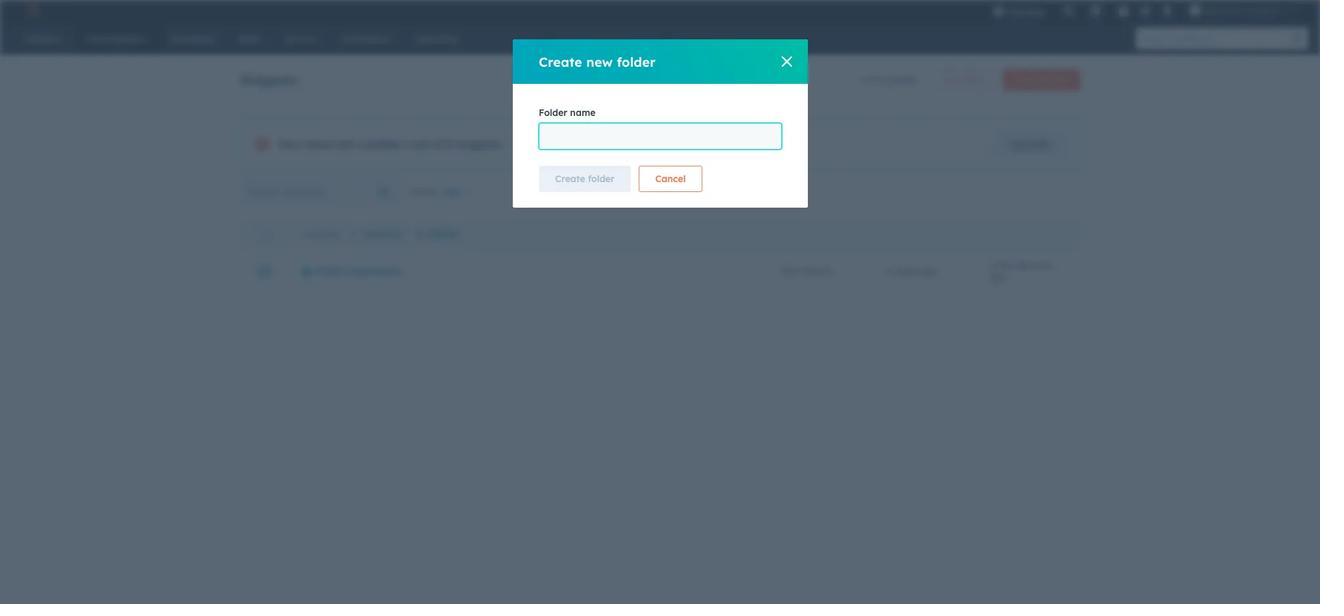 Task type: vqa. For each thing, say whether or not it's contained in the screenshot.
menu item
yes



Task type: locate. For each thing, give the bounding box(es) containing it.
of inside snippets "banner"
[[865, 74, 874, 86]]

new
[[586, 53, 613, 70]]

upgrade
[[1008, 7, 1045, 17], [1010, 138, 1050, 150]]

1 vertical spatial folder
[[316, 265, 345, 277]]

calling icon image
[[1063, 5, 1075, 17]]

0 vertical spatial 1
[[858, 74, 862, 86]]

rename
[[364, 228, 401, 240]]

0 vertical spatial folder
[[539, 107, 568, 119]]

folder inside new folder button
[[963, 75, 984, 85]]

snippets banner
[[240, 66, 1080, 91]]

create left 'new'
[[539, 53, 582, 70]]

2 vertical spatial create
[[555, 173, 585, 185]]

snippets
[[240, 71, 298, 88]]

2 horizontal spatial folder
[[963, 75, 984, 85]]

your team has created 1 out of 5 snippets.
[[278, 138, 504, 151]]

create inside button
[[555, 173, 585, 185]]

folder right new
[[963, 75, 984, 85]]

folder
[[539, 107, 568, 119], [316, 265, 345, 277]]

2 horizontal spatial 1
[[858, 74, 862, 86]]

help button
[[1113, 0, 1135, 21]]

5 inside snippets "banner"
[[876, 74, 882, 86]]

0 horizontal spatial folder
[[316, 265, 345, 277]]

apoptosis studios 2 button
[[1182, 0, 1304, 21]]

any button
[[443, 179, 479, 205]]

hubspot link
[[16, 3, 49, 18]]

2 vertical spatial folder
[[588, 173, 615, 185]]

1 of 5 created
[[858, 74, 917, 86]]

create folder button
[[539, 166, 631, 192]]

folder left name at the left top of page
[[539, 107, 568, 119]]

2
[[1279, 5, 1284, 16]]

delete
[[429, 228, 458, 240]]

created for 5
[[884, 74, 917, 86]]

created inside snippets "banner"
[[884, 74, 917, 86]]

0 horizontal spatial folder
[[588, 173, 615, 185]]

folder
[[617, 53, 656, 70], [963, 75, 984, 85], [588, 173, 615, 185]]

create new folder
[[539, 53, 656, 70]]

1 horizontal spatial folder
[[539, 107, 568, 119]]

0 horizontal spatial 1
[[302, 230, 306, 239]]

menu
[[984, 0, 1305, 21]]

folder for create folder
[[588, 173, 615, 185]]

1 horizontal spatial ago
[[991, 271, 1008, 283]]

create
[[539, 53, 582, 70], [1015, 75, 1039, 85], [555, 173, 585, 185]]

menu containing apoptosis studios 2
[[984, 0, 1305, 21]]

folder for folder name
[[539, 107, 568, 119]]

0 horizontal spatial 5
[[447, 138, 453, 151]]

1 vertical spatial folder
[[963, 75, 984, 85]]

2 vertical spatial 1
[[302, 230, 306, 239]]

1 inside snippets "banner"
[[858, 74, 862, 86]]

0 horizontal spatial of
[[433, 138, 443, 151]]

created right has
[[359, 138, 399, 151]]

create left snippet on the top right
[[1015, 75, 1039, 85]]

ago left the seconds
[[991, 271, 1008, 283]]

create inside button
[[1015, 75, 1039, 85]]

seconds
[[1017, 259, 1052, 271]]

new folder
[[944, 75, 984, 85]]

1
[[858, 74, 862, 86], [402, 138, 408, 151], [302, 230, 306, 239]]

0 vertical spatial created
[[884, 74, 917, 86]]

upgrade link
[[994, 131, 1066, 157]]

1 horizontal spatial created
[[884, 74, 917, 86]]

menu item
[[1054, 0, 1057, 21]]

created left new
[[884, 74, 917, 86]]

settings link
[[1138, 4, 1154, 17]]

0 horizontal spatial created
[[359, 138, 399, 151]]

name
[[570, 107, 596, 119]]

ago
[[920, 265, 937, 277], [991, 271, 1008, 283]]

create down more in the left top of the page
[[555, 173, 585, 185]]

created
[[884, 74, 917, 86], [359, 138, 399, 151]]

upgrade down create snippet button
[[1010, 138, 1050, 150]]

Search search field
[[240, 179, 400, 205]]

0 vertical spatial of
[[865, 74, 874, 86]]

0 vertical spatial folder
[[617, 53, 656, 70]]

create for create folder
[[555, 173, 585, 185]]

owner:
[[408, 186, 438, 198]]

ago right days
[[920, 265, 937, 277]]

cancel button
[[639, 166, 703, 192]]

crm
[[631, 138, 651, 150]]

snippet
[[1042, 75, 1069, 85]]

1 vertical spatial created
[[359, 138, 399, 151]]

importante
[[348, 265, 402, 277]]

apoptosis studios 2
[[1204, 5, 1284, 16]]

1 horizontal spatial of
[[865, 74, 874, 86]]

folder down unlock more snippets with crm suite starter.
[[588, 173, 615, 185]]

delete button
[[414, 228, 458, 240]]

notifications image
[[1162, 6, 1174, 18]]

starter.
[[678, 138, 710, 150]]

folder right 'new'
[[617, 53, 656, 70]]

1 horizontal spatial 1
[[402, 138, 408, 151]]

1 vertical spatial of
[[433, 138, 443, 151]]

folder down the selected
[[316, 265, 345, 277]]

cancel
[[656, 173, 686, 185]]

marketplaces button
[[1083, 0, 1110, 21]]

Folder name text field
[[539, 123, 782, 150]]

folder inside create folder button
[[588, 173, 615, 185]]

1 vertical spatial create
[[1015, 75, 1039, 85]]

any
[[444, 186, 462, 198]]

0 vertical spatial 5
[[876, 74, 882, 86]]

of
[[865, 74, 874, 86], [433, 138, 443, 151]]

1 horizontal spatial 5
[[876, 74, 882, 86]]

new
[[944, 75, 961, 85]]

5
[[876, 74, 882, 86], [447, 138, 453, 151]]

create for create new folder
[[539, 53, 582, 70]]

upgrade right upgrade image
[[1008, 7, 1045, 17]]

0 vertical spatial create
[[539, 53, 582, 70]]

1 horizontal spatial folder
[[617, 53, 656, 70]]

apoptosis
[[1204, 5, 1244, 16]]



Task type: describe. For each thing, give the bounding box(es) containing it.
1 vertical spatial 5
[[447, 138, 453, 151]]

settings image
[[1140, 6, 1152, 17]]

notifications button
[[1157, 0, 1179, 21]]

Search HubSpot search field
[[1136, 28, 1297, 50]]

hubspot image
[[24, 3, 39, 18]]

0 vertical spatial upgrade
[[1008, 7, 1045, 17]]

1 for 1 of 5 created
[[858, 74, 862, 86]]

1 for 1 selected
[[302, 230, 306, 239]]

search image
[[1293, 34, 1302, 43]]

a few seconds ago
[[991, 259, 1052, 283]]

ago inside a few seconds ago
[[991, 271, 1008, 283]]

11
[[886, 265, 894, 277]]

search button
[[1287, 28, 1309, 50]]

schultz
[[802, 265, 833, 277]]

folder importante
[[316, 265, 402, 277]]

1 vertical spatial upgrade
[[1010, 138, 1050, 150]]

tara schultz
[[781, 265, 833, 277]]

1 vertical spatial 1
[[402, 138, 408, 151]]

snippets
[[571, 138, 608, 150]]

more
[[546, 138, 569, 150]]

calling icon button
[[1058, 2, 1080, 19]]

new folder button
[[933, 70, 996, 91]]

folder for folder importante
[[316, 265, 345, 277]]

team
[[306, 138, 333, 151]]

tara schultz image
[[1190, 5, 1202, 16]]

close image
[[782, 56, 792, 67]]

folder importante button
[[302, 265, 402, 277]]

folder name
[[539, 107, 596, 119]]

rename button
[[349, 228, 401, 240]]

suite
[[654, 138, 676, 150]]

0 horizontal spatial ago
[[920, 265, 937, 277]]

with
[[610, 138, 629, 150]]

tara
[[781, 265, 799, 277]]

upgrade image
[[994, 6, 1005, 18]]

few
[[999, 259, 1014, 271]]

studios
[[1247, 5, 1277, 16]]

create snippet
[[1015, 75, 1069, 85]]

create for create snippet
[[1015, 75, 1039, 85]]

your
[[278, 138, 302, 151]]

create folder
[[555, 173, 615, 185]]

days
[[897, 265, 917, 277]]

folder for new folder
[[963, 75, 984, 85]]

has
[[336, 138, 355, 151]]

out
[[412, 138, 429, 151]]

marketplaces image
[[1091, 6, 1102, 18]]

created for has
[[359, 138, 399, 151]]

selected
[[308, 230, 339, 239]]

unlock more snippets with crm suite starter.
[[514, 138, 710, 150]]

snippets.
[[456, 138, 504, 151]]

1 selected
[[302, 230, 339, 239]]

create snippet button
[[1004, 70, 1080, 91]]

help image
[[1118, 6, 1130, 18]]

11 days ago
[[886, 265, 937, 277]]

a
[[991, 259, 996, 271]]

unlock
[[514, 138, 544, 150]]



